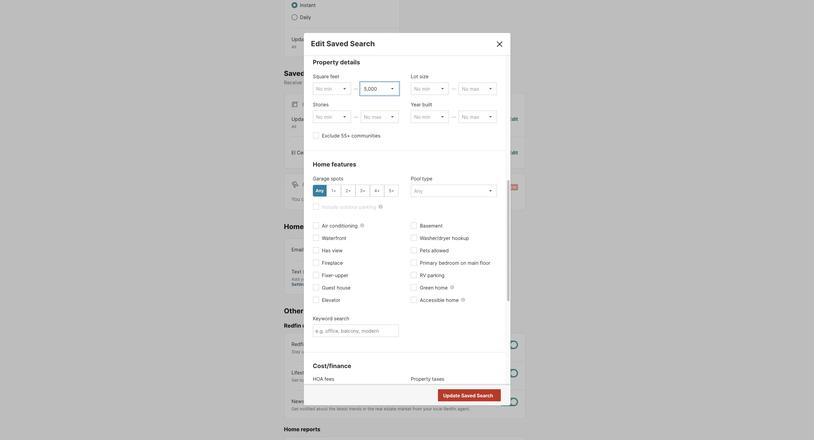 Task type: vqa. For each thing, say whether or not it's contained in the screenshot.
School to the right
no



Task type: locate. For each thing, give the bounding box(es) containing it.
redfin inside redfin news stay up to date on redfin's tools and features, how to buy or sell a home, and connect with an agent.
[[292, 341, 306, 347]]

parking down while
[[359, 204, 376, 210]]

your
[[371, 80, 381, 86], [301, 276, 310, 282], [423, 406, 432, 411]]

add your phone number in
[[292, 276, 346, 282]]

notifications
[[319, 80, 347, 86]]

0 vertical spatial property
[[313, 59, 339, 66]]

1 horizontal spatial your
[[371, 80, 381, 86]]

Instant radio
[[292, 2, 298, 8]]

1 vertical spatial all
[[292, 124, 297, 129]]

0 vertical spatial edit
[[311, 39, 325, 48]]

the left real
[[368, 406, 374, 411]]

search for edit saved search
[[350, 39, 375, 48]]

searches inside saved searches receive timely notifications based on your preferred search filters.
[[307, 69, 339, 78]]

1 horizontal spatial no
[[469, 393, 476, 399]]

1 horizontal spatial search
[[405, 80, 420, 86]]

lot
[[411, 73, 418, 79]]

0 vertical spatial edit button
[[509, 116, 518, 129]]

2+ radio
[[341, 185, 356, 197]]

year
[[411, 102, 421, 108]]

and right home,
[[439, 349, 446, 354]]

1 vertical spatial on
[[461, 260, 467, 266]]

1 horizontal spatial the
[[368, 406, 374, 411]]

agent.
[[481, 349, 493, 354], [458, 406, 470, 411]]

1 vertical spatial types
[[310, 116, 323, 122]]

search inside button
[[477, 393, 493, 399]]

agent. down update saved search
[[458, 406, 470, 411]]

home for home features
[[313, 161, 330, 168]]

3+ radio
[[356, 185, 370, 197]]

in up "house"
[[341, 276, 345, 282]]

1 vertical spatial property
[[411, 376, 431, 382]]

fixer-
[[322, 272, 335, 278]]

air conditioning
[[322, 223, 358, 229]]

1 vertical spatial no
[[469, 393, 476, 399]]

keyword search
[[313, 316, 350, 322]]

1 edit button from the top
[[509, 116, 518, 129]]

on
[[363, 80, 369, 86], [461, 260, 467, 266], [323, 349, 328, 354]]

1 update types all from the top
[[292, 36, 323, 49]]

for left rent
[[303, 182, 312, 188]]

local inside newsletter from my agent get notified about the latest trends in the real estate market from your local redfin agent.
[[433, 406, 443, 411]]

local
[[300, 378, 309, 383], [433, 406, 443, 411]]

1 vertical spatial edit
[[509, 116, 518, 122]]

lifestyle & tips get local insights, home improvement tips, style and design resources.
[[292, 370, 433, 383]]

0 horizontal spatial to
[[308, 349, 312, 354]]

1 horizontal spatial to
[[395, 349, 399, 354]]

to
[[308, 349, 312, 354], [395, 349, 399, 354]]

property details
[[313, 59, 360, 66]]

1 vertical spatial search
[[477, 393, 493, 399]]

home down cost/finance
[[328, 378, 340, 383]]

to left buy
[[395, 349, 399, 354]]

real
[[376, 406, 383, 411]]

0 vertical spatial local
[[300, 378, 309, 383]]

rv parking
[[420, 272, 445, 278]]

test
[[314, 150, 324, 156]]

1 vertical spatial search
[[334, 316, 350, 322]]

0 vertical spatial types
[[310, 36, 323, 42]]

searches up include outdoor parking
[[343, 196, 364, 202]]

get down lifestyle
[[292, 378, 299, 383]]

property right 'design'
[[411, 376, 431, 382]]

edit saved search element
[[311, 39, 489, 48]]

home left reports
[[284, 426, 300, 433]]

1 horizontal spatial property
[[411, 376, 431, 382]]

on left main
[[461, 260, 467, 266]]

0 horizontal spatial and
[[358, 349, 365, 354]]

home down test
[[313, 161, 330, 168]]

your left preferred
[[371, 80, 381, 86]]

0 vertical spatial no
[[462, 150, 469, 156]]

fixer-upper
[[322, 272, 349, 278]]

2 update types all from the top
[[292, 116, 323, 129]]

Daily radio
[[292, 14, 298, 20]]

0 vertical spatial from
[[318, 398, 329, 404]]

account settings link
[[292, 276, 363, 287]]

and inside lifestyle & tips get local insights, home improvement tips, style and design resources.
[[388, 378, 396, 383]]

add
[[292, 276, 300, 282]]

0 horizontal spatial property
[[313, 59, 339, 66]]

emails for no emails
[[470, 150, 485, 156]]

include
[[322, 204, 339, 210]]

home left tours
[[284, 222, 304, 231]]

your up settings
[[301, 276, 310, 282]]

types down daily
[[310, 36, 323, 42]]

0 horizontal spatial from
[[318, 398, 329, 404]]

0 vertical spatial search
[[350, 39, 375, 48]]

1 horizontal spatial and
[[388, 378, 396, 383]]

no inside no results button
[[469, 393, 476, 399]]

search down 'lot'
[[405, 80, 420, 86]]

home up accessible home
[[435, 285, 448, 291]]

news
[[308, 341, 320, 347]]

a
[[422, 349, 424, 354]]

list box
[[313, 82, 351, 95], [361, 82, 399, 95], [411, 82, 449, 95], [459, 82, 497, 95], [313, 111, 351, 123], [361, 111, 399, 123], [411, 111, 449, 123], [459, 111, 497, 123], [411, 185, 497, 197]]

edit
[[311, 39, 325, 48], [509, 116, 518, 122], [509, 150, 518, 156]]

0 horizontal spatial search
[[334, 316, 350, 322]]

get inside newsletter from my agent get notified about the latest trends in the real estate market from your local redfin agent.
[[292, 406, 299, 411]]

property taxes
[[411, 376, 445, 382]]

redfin
[[284, 323, 301, 329], [292, 341, 306, 347], [444, 406, 457, 411]]

saved up 'receive'
[[284, 69, 305, 78]]

types down for sale
[[310, 116, 323, 122]]

all up el
[[292, 124, 297, 129]]

in right trends
[[363, 406, 367, 411]]

connect
[[448, 349, 464, 354]]

1 the from the left
[[329, 406, 336, 411]]

accessible
[[420, 297, 445, 303]]

2 for from the top
[[303, 182, 312, 188]]

3+
[[360, 188, 366, 193]]

0 horizontal spatial the
[[329, 406, 336, 411]]

0 horizontal spatial local
[[300, 378, 309, 383]]

features,
[[366, 349, 384, 354]]

1 all from the top
[[292, 44, 297, 49]]

update types all down for sale
[[292, 116, 323, 129]]

property
[[313, 59, 339, 66], [411, 376, 431, 382]]

2 vertical spatial home
[[328, 378, 340, 383]]

0 horizontal spatial parking
[[359, 204, 376, 210]]

0 vertical spatial home
[[435, 285, 448, 291]]

no results button
[[462, 390, 500, 402]]

0 horizontal spatial search
[[350, 39, 375, 48]]

0 horizontal spatial your
[[301, 276, 310, 282]]

redfin inside newsletter from my agent get notified about the latest trends in the real estate market from your local redfin agent.
[[444, 406, 457, 411]]

edit inside dialog
[[311, 39, 325, 48]]

parking up green home
[[428, 272, 445, 278]]

2 horizontal spatial on
[[461, 260, 467, 266]]

size
[[420, 73, 429, 79]]

0 horizontal spatial on
[[323, 349, 328, 354]]

details
[[340, 59, 360, 66]]

0 vertical spatial emails
[[470, 150, 485, 156]]

year built
[[411, 102, 433, 108]]

1 vertical spatial agent.
[[458, 406, 470, 411]]

2 vertical spatial update
[[443, 393, 460, 399]]

1 vertical spatial for
[[303, 182, 312, 188]]

local down taxes
[[433, 406, 443, 411]]

el cerrito test 1
[[292, 150, 328, 156]]

results
[[477, 393, 493, 399]]

0 horizontal spatial in
[[341, 276, 345, 282]]

saved inside update saved search button
[[462, 393, 476, 399]]

2 edit button from the top
[[509, 149, 518, 156]]

0 horizontal spatial emails
[[305, 307, 328, 315]]

2 vertical spatial edit
[[509, 150, 518, 156]]

0 vertical spatial your
[[371, 80, 381, 86]]

1 horizontal spatial search
[[477, 393, 493, 399]]

to right up
[[308, 349, 312, 354]]

2 vertical spatial your
[[423, 406, 432, 411]]

0 horizontal spatial agent.
[[458, 406, 470, 411]]

get down the newsletter
[[292, 406, 299, 411]]

0 horizontal spatial no
[[462, 150, 469, 156]]

2 to from the left
[[395, 349, 399, 354]]

0 vertical spatial agent.
[[481, 349, 493, 354]]

has
[[322, 248, 331, 254]]

0 vertical spatial parking
[[359, 204, 376, 210]]

update down for sale
[[292, 116, 309, 122]]

the down my
[[329, 406, 336, 411]]

1 vertical spatial edit button
[[509, 149, 518, 156]]

preferred
[[382, 80, 403, 86]]

search up e.g. office, balcony, modern text box on the left bottom of page
[[334, 316, 350, 322]]

saved up "property details"
[[327, 39, 349, 48]]

1+
[[332, 188, 336, 193]]

with
[[465, 349, 474, 354]]

2 all from the top
[[292, 124, 297, 129]]

1 vertical spatial redfin
[[292, 341, 306, 347]]

0 horizontal spatial searches
[[307, 69, 339, 78]]

daily
[[300, 14, 311, 20]]

you
[[292, 196, 300, 202]]

1 get from the top
[[292, 378, 299, 383]]

communities
[[352, 133, 381, 139]]

redfin for redfin news stay up to date on redfin's tools and features, how to buy or sell a home, and connect with an agent.
[[292, 341, 306, 347]]

1 vertical spatial local
[[433, 406, 443, 411]]

search for update saved search
[[477, 393, 493, 399]]

other emails
[[284, 307, 328, 315]]

1 horizontal spatial emails
[[470, 150, 485, 156]]

on inside redfin news stay up to date on redfin's tools and features, how to buy or sell a home, and connect with an agent.
[[323, 349, 328, 354]]

1 horizontal spatial local
[[433, 406, 443, 411]]

1 vertical spatial your
[[301, 276, 310, 282]]

1 horizontal spatial from
[[413, 406, 422, 411]]

1 horizontal spatial parking
[[428, 272, 445, 278]]

taxes
[[432, 376, 445, 382]]

0 vertical spatial for
[[303, 102, 312, 108]]

your right the market
[[423, 406, 432, 411]]

has view
[[322, 248, 343, 254]]

1 horizontal spatial in
[[363, 406, 367, 411]]

— for square feet
[[354, 86, 358, 91]]

no
[[462, 150, 469, 156], [469, 393, 476, 399]]

and
[[358, 349, 365, 354], [439, 349, 446, 354], [388, 378, 396, 383]]

allowed
[[432, 248, 449, 254]]

local down lifestyle
[[300, 378, 309, 383]]

update saved search button
[[438, 389, 501, 401]]

and right tools
[[358, 349, 365, 354]]

1 horizontal spatial on
[[363, 80, 369, 86]]

edit saved search dialog
[[304, 33, 511, 440]]

None checkbox
[[499, 369, 518, 378]]

emails for other emails
[[305, 307, 328, 315]]

no emails
[[462, 150, 485, 156]]

get
[[292, 378, 299, 383], [292, 406, 299, 411]]

for left sale
[[303, 102, 312, 108]]

hookup
[[452, 235, 469, 241]]

lifestyle
[[292, 370, 311, 376]]

redfin up stay
[[292, 341, 306, 347]]

outdoor
[[340, 204, 358, 210]]

get inside lifestyle & tips get local insights, home improvement tips, style and design resources.
[[292, 378, 299, 383]]

2 horizontal spatial your
[[423, 406, 432, 411]]

edit saved search
[[311, 39, 375, 48]]

0 vertical spatial search
[[405, 80, 420, 86]]

can
[[302, 196, 310, 202]]

washer/dryer hookup
[[420, 235, 469, 241]]

saved inside saved searches receive timely notifications based on your preferred search filters.
[[284, 69, 305, 78]]

— for lot size
[[452, 86, 456, 91]]

None checkbox
[[499, 341, 518, 349], [499, 398, 518, 406], [499, 341, 518, 349], [499, 398, 518, 406]]

1 vertical spatial from
[[413, 406, 422, 411]]

1 vertical spatial home
[[284, 222, 304, 231]]

0 vertical spatial home
[[313, 161, 330, 168]]

and right style
[[388, 378, 396, 383]]

saved down the 1+ at the left of page
[[327, 196, 341, 202]]

2 vertical spatial home
[[284, 426, 300, 433]]

based
[[348, 80, 362, 86]]

e.g. office, balcony, modern text field
[[316, 328, 396, 334]]

1 vertical spatial parking
[[428, 272, 445, 278]]

all down daily option
[[292, 44, 297, 49]]

2 vertical spatial on
[[323, 349, 328, 354]]

option group inside edit saved search dialog
[[313, 185, 399, 197]]

no for no results
[[469, 393, 476, 399]]

tips
[[317, 370, 325, 376]]

option group containing any
[[313, 185, 399, 197]]

1 horizontal spatial searches
[[343, 196, 364, 202]]

update down taxes
[[443, 393, 460, 399]]

1 vertical spatial home
[[446, 297, 459, 303]]

update down daily option
[[292, 36, 309, 42]]

4+ radio
[[370, 185, 385, 197]]

1 vertical spatial get
[[292, 406, 299, 411]]

update types all down daily
[[292, 36, 323, 49]]

1 vertical spatial emails
[[305, 307, 328, 315]]

1 for from the top
[[303, 102, 312, 108]]

agent. right an
[[481, 349, 493, 354]]

parking
[[359, 204, 376, 210], [428, 272, 445, 278]]

0 vertical spatial on
[[363, 80, 369, 86]]

1 vertical spatial in
[[363, 406, 367, 411]]

home
[[435, 285, 448, 291], [446, 297, 459, 303], [328, 378, 340, 383]]

fireplace
[[322, 260, 343, 266]]

search inside dialog
[[334, 316, 350, 322]]

.
[[425, 196, 427, 202]]

rentals
[[410, 196, 425, 202]]

2 vertical spatial redfin
[[444, 406, 457, 411]]

all
[[292, 44, 297, 49], [292, 124, 297, 129]]

redfin down update saved search
[[444, 406, 457, 411]]

1 to from the left
[[308, 349, 312, 354]]

searches up notifications
[[307, 69, 339, 78]]

on inside saved searches receive timely notifications based on your preferred search filters.
[[363, 80, 369, 86]]

0 vertical spatial all
[[292, 44, 297, 49]]

text
[[292, 269, 302, 275]]

saved left results
[[462, 393, 476, 399]]

0 vertical spatial searches
[[307, 69, 339, 78]]

2 the from the left
[[368, 406, 374, 411]]

search inside saved searches receive timely notifications based on your preferred search filters.
[[405, 80, 420, 86]]

0 vertical spatial get
[[292, 378, 299, 383]]

1 vertical spatial update types all
[[292, 116, 323, 129]]

0 vertical spatial update types all
[[292, 36, 323, 49]]

1 horizontal spatial agent.
[[481, 349, 493, 354]]

elevator
[[322, 297, 341, 303]]

0 vertical spatial redfin
[[284, 323, 301, 329]]

home inside edit saved search dialog
[[313, 161, 330, 168]]

option group
[[313, 185, 399, 197]]

2 types from the top
[[310, 116, 323, 122]]

update inside button
[[443, 393, 460, 399]]

from up the about
[[318, 398, 329, 404]]

home right 'accessible' at the bottom of page
[[446, 297, 459, 303]]

on right the "based"
[[363, 80, 369, 86]]

floor
[[480, 260, 491, 266]]

from right the market
[[413, 406, 422, 411]]

property up square feet
[[313, 59, 339, 66]]

on right date
[[323, 349, 328, 354]]

2 get from the top
[[292, 406, 299, 411]]

redfin down other
[[284, 323, 301, 329]]



Task type: describe. For each thing, give the bounding box(es) containing it.
cost/finance
[[313, 362, 352, 370]]

upper
[[335, 272, 349, 278]]

accessible home
[[420, 297, 459, 303]]

(sms)
[[303, 269, 317, 275]]

redfin updates
[[284, 323, 324, 329]]

reports
[[301, 426, 321, 433]]

in inside newsletter from my agent get notified about the latest trends in the real estate market from your local redfin agent.
[[363, 406, 367, 411]]

for for for rent
[[303, 182, 312, 188]]

improvement
[[341, 378, 367, 383]]

home features
[[313, 161, 357, 168]]

basement
[[420, 223, 443, 229]]

rent
[[314, 182, 326, 188]]

saved searches receive timely notifications based on your preferred search filters.
[[284, 69, 436, 86]]

trends
[[349, 406, 362, 411]]

house
[[337, 285, 351, 291]]

agent
[[338, 398, 351, 404]]

home for home reports
[[284, 426, 300, 433]]

air
[[322, 223, 328, 229]]

how
[[385, 349, 394, 354]]

bedroom
[[439, 260, 460, 266]]

agent. inside newsletter from my agent get notified about the latest trends in the real estate market from your local redfin agent.
[[458, 406, 470, 411]]

rv
[[420, 272, 426, 278]]

home reports
[[284, 426, 321, 433]]

home tours
[[284, 222, 324, 231]]

washer/dryer
[[420, 235, 451, 241]]

5+
[[389, 188, 394, 193]]

filters.
[[421, 80, 436, 86]]

on for searches
[[363, 80, 369, 86]]

primary bedroom on main floor
[[420, 260, 491, 266]]

your inside newsletter from my agent get notified about the latest trends in the real estate market from your local redfin agent.
[[423, 406, 432, 411]]

or
[[409, 349, 413, 354]]

home for accessible home
[[446, 297, 459, 303]]

while
[[365, 196, 377, 202]]

garage spots
[[313, 176, 344, 182]]

5+ radio
[[385, 185, 399, 197]]

edit for no emails
[[509, 150, 518, 156]]

newsletter
[[292, 398, 317, 404]]

— for stories
[[354, 114, 358, 119]]

1+ radio
[[327, 185, 341, 197]]

green
[[420, 285, 434, 291]]

property for property taxes
[[411, 376, 431, 382]]

redfin for redfin updates
[[284, 323, 301, 329]]

for rent
[[303, 182, 326, 188]]

edit button for update types
[[509, 116, 518, 129]]

estate
[[384, 406, 397, 411]]

tools
[[347, 349, 357, 354]]

cerrito
[[297, 150, 313, 156]]

main
[[468, 260, 479, 266]]

home for green home
[[435, 285, 448, 291]]

date
[[313, 349, 322, 354]]

create
[[311, 196, 326, 202]]

property for property details
[[313, 59, 339, 66]]

&
[[312, 370, 315, 376]]

square feet
[[313, 73, 339, 79]]

1
[[325, 150, 328, 156]]

timely
[[303, 80, 317, 86]]

square
[[313, 73, 329, 79]]

pets
[[420, 248, 430, 254]]

receive
[[284, 80, 302, 86]]

hoa
[[313, 376, 323, 382]]

feet
[[330, 73, 339, 79]]

0 vertical spatial update
[[292, 36, 309, 42]]

buy
[[400, 349, 407, 354]]

searching
[[378, 196, 401, 202]]

newsletter from my agent get notified about the latest trends in the real estate market from your local redfin agent.
[[292, 398, 470, 411]]

guest
[[322, 285, 336, 291]]

your inside saved searches receive timely notifications based on your preferred search filters.
[[371, 80, 381, 86]]

instant
[[300, 2, 316, 8]]

0 vertical spatial in
[[341, 276, 345, 282]]

on inside edit saved search dialog
[[461, 260, 467, 266]]

1 types from the top
[[310, 36, 323, 42]]

redfin news stay up to date on redfin's tools and features, how to buy or sell a home, and connect with an agent.
[[292, 341, 493, 354]]

exclude 55+ communities
[[322, 133, 381, 139]]

2 horizontal spatial and
[[439, 349, 446, 354]]

number
[[325, 276, 340, 282]]

no for no emails
[[462, 150, 469, 156]]

waterfront
[[322, 235, 347, 241]]

agent. inside redfin news stay up to date on redfin's tools and features, how to buy or sell a home, and connect with an agent.
[[481, 349, 493, 354]]

local inside lifestyle & tips get local insights, home improvement tips, style and design resources.
[[300, 378, 309, 383]]

an
[[475, 349, 480, 354]]

home for home tours
[[284, 222, 304, 231]]

my
[[330, 398, 337, 404]]

home inside lifestyle & tips get local insights, home improvement tips, style and design resources.
[[328, 378, 340, 383]]

edit button for no emails
[[509, 149, 518, 156]]

edit for update types
[[509, 116, 518, 122]]

for sale
[[303, 102, 326, 108]]

— for year built
[[452, 114, 456, 119]]

Any radio
[[313, 185, 327, 197]]

fees
[[325, 376, 335, 382]]

other
[[284, 307, 304, 315]]

pool type
[[411, 176, 433, 182]]

for
[[402, 196, 408, 202]]

any
[[316, 188, 324, 193]]

type
[[422, 176, 433, 182]]

settings
[[292, 282, 309, 287]]

updates
[[303, 323, 324, 329]]

home,
[[425, 349, 438, 354]]

up
[[302, 349, 307, 354]]

insights,
[[311, 378, 327, 383]]

for for for sale
[[303, 102, 312, 108]]

you can create saved searches while searching for rentals .
[[292, 196, 427, 202]]

keyword
[[313, 316, 333, 322]]

primary
[[420, 260, 438, 266]]

4+
[[375, 188, 380, 193]]

about
[[316, 406, 328, 411]]

tips,
[[368, 378, 377, 383]]

include outdoor parking
[[322, 204, 376, 210]]

on for news
[[323, 349, 328, 354]]

stay
[[292, 349, 301, 354]]

sale
[[314, 102, 326, 108]]

1 vertical spatial searches
[[343, 196, 364, 202]]

1 vertical spatial update
[[292, 116, 309, 122]]

latest
[[337, 406, 348, 411]]

exclude
[[322, 133, 340, 139]]



